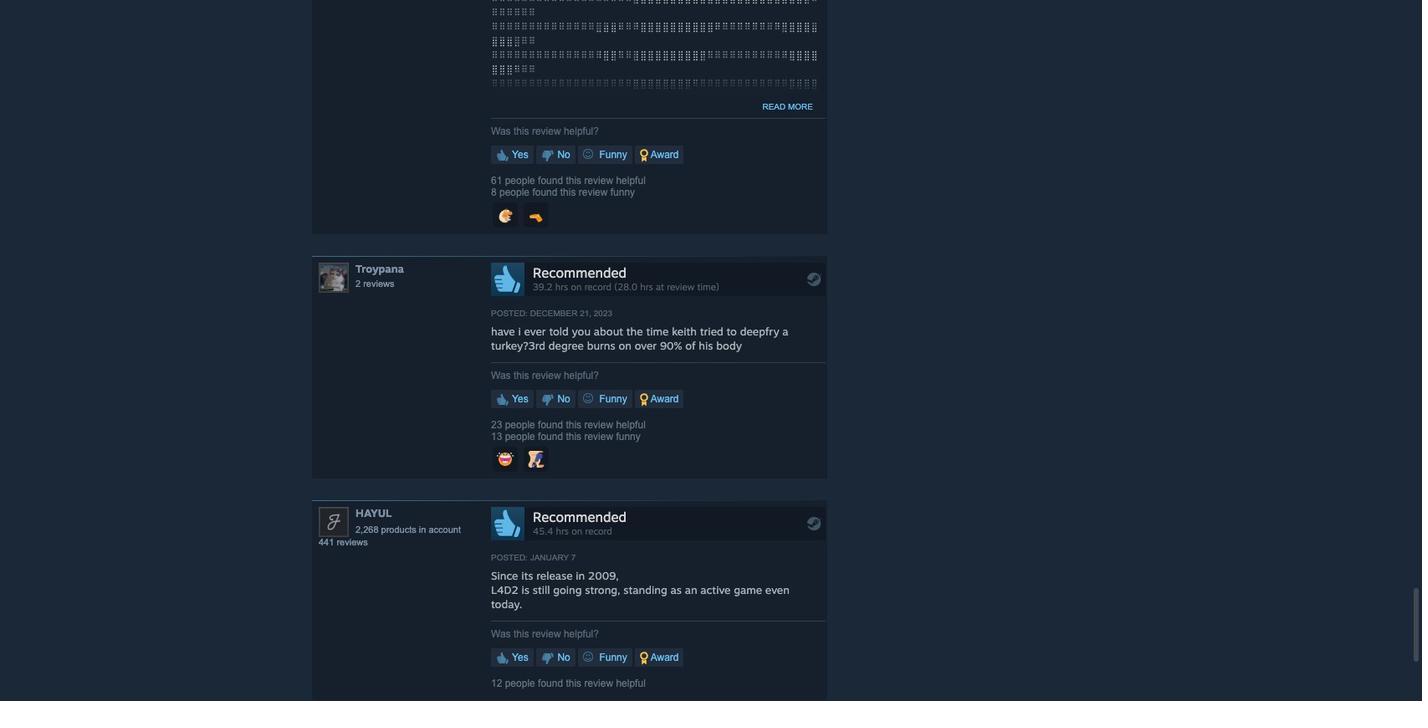 Task type: describe. For each thing, give the bounding box(es) containing it.
degree
[[549, 339, 584, 353]]

his
[[699, 339, 714, 353]]

game
[[734, 584, 763, 597]]

hayul 2,268 products in account 441 reviews
[[319, 507, 461, 548]]

l4d2
[[491, 584, 519, 597]]

⠀⠀⠀⠀⠀⠀⠀⠀⠀⠀⠀⠀⠀⠀⠀⠀⢀⣰⣿⣿⣿⣿⣿⣿⡟⠀⠀⠀⠀⠀⠀⠀⠀⠀⠀⠀⠀⠀⠀⠀⣿⣿⣿⣿
[[491, 133, 819, 147]]

hrs for recommended 45.4 hrs on record
[[556, 526, 569, 538]]

products
[[381, 525, 417, 535]]

hrs for recommended 39.2 hrs on record            (28.0 hrs at review time)
[[556, 281, 569, 293]]

no for recommended 39.2 hrs on record            (28.0 hrs at review time)
[[555, 394, 571, 405]]

people for 61
[[505, 175, 535, 187]]

have
[[491, 325, 515, 338]]

no for recommended 45.4 hrs on record
[[555, 652, 571, 664]]

441 reviews link
[[319, 538, 368, 548]]

of
[[686, 339, 696, 353]]

was for recommended 45.4 hrs on record
[[491, 629, 511, 641]]

more
[[788, 102, 814, 112]]

active
[[701, 584, 731, 597]]

⠀⠀⠀⠀⠀⠀⠀⠀⠀⠀⠀⠀⠀⠀⠀⠀⠀⠀⠀⣿⣿⣿⣿⣿⣿⣿⡿⠋⠀⠀⠀⠀⠀⠀⠀⠀⠀⠀⠀⠀⡭⢾⣿⣿
[[491, 76, 819, 90]]

award link for recommended 39.2 hrs on record            (28.0 hrs at review time)
[[635, 390, 684, 409]]

7
[[572, 554, 576, 563]]

standing
[[624, 584, 668, 597]]

an
[[685, 584, 698, 597]]

61
[[491, 175, 503, 187]]

⣿⣿⣿⣿⣟⠀
[[491, 318, 536, 332]]

strong,
[[585, 584, 621, 597]]

helpful? for recommended 39.2 hrs on record            (28.0 hrs at review time)
[[564, 370, 599, 382]]

1 ⠀⠀⠀⠀⠀⠀ from the top
[[491, 5, 536, 19]]

is
[[522, 584, 530, 597]]

⣿⣿⣿⣿⣿⡇
[[491, 261, 536, 275]]

1 funny link from the top
[[578, 146, 633, 164]]

read
[[763, 102, 786, 112]]

recommended 39.2 hrs on record            (28.0 hrs at review time)
[[533, 265, 720, 293]]

december
[[530, 309, 578, 318]]

award for recommended 39.2 hrs on record            (28.0 hrs at review time)
[[649, 394, 679, 405]]

told
[[549, 325, 569, 338]]

funny link for recommended 45.4 hrs on record
[[578, 649, 633, 667]]

funny for 8 people found this review funny
[[611, 187, 635, 199]]

1 ⣿⣿⣿⣿⣿⣿ from the top
[[491, 176, 536, 189]]

2,268 products in account link
[[356, 525, 461, 535]]

keith
[[672, 325, 697, 338]]

recommended for recommended 45.4 hrs on record
[[533, 509, 627, 526]]

⠀⠀⠀⠀⠀⠀⠀⠀⠀⠀⠀⠀⠀⠀⣀⣴⣶⠆⠀⠘⣿⣿⣿⣿⣿⣿⣿⣿⣿⣿⠟⠉⠉⠉⠉⠉⠉⠀⠙⢛⣿⣿⣿⣤
[[491, 20, 819, 33]]

90%
[[660, 339, 683, 353]]

posted: for recommended 45.4 hrs on record
[[491, 554, 528, 563]]

burns
[[587, 339, 616, 353]]

troypana 2 reviews
[[356, 262, 404, 289]]

funny link for recommended 39.2 hrs on record            (28.0 hrs at review time)
[[578, 390, 633, 409]]

even
[[766, 584, 790, 597]]

5 ⠀⠀⠀⠀⠀⠀ from the top
[[491, 518, 536, 531]]

helpful? for recommended 45.4 hrs on record
[[564, 629, 599, 641]]

61 people found this review helpful 8 people found this review funny
[[491, 175, 646, 199]]

funny for recommended 39.2 hrs on record            (28.0 hrs at review time)
[[597, 394, 628, 405]]

(28.0
[[615, 281, 638, 293]]

hayul link
[[356, 507, 392, 520]]

time)
[[698, 281, 720, 293]]

found for 61
[[538, 175, 563, 187]]

yes link for recommended 45.4 hrs on record
[[491, 649, 534, 667]]

⠀⠀⠀⠀⠀⠀⠀⠀⠀⠀⠀⠀⠀⠀⠀⢠⣼⣿⣿⣿⣿⣿⣿⠋⠀⠀⠀⠀⠀⠀⣠⣀⠀⠀⠀⠀⠀⠀⠀⠀⣿⣿⣿⣿
[[491, 162, 819, 175]]

2 reviews link
[[356, 279, 395, 289]]

hayul
[[356, 507, 392, 520]]

6 ⠀⠀⠀⠀⠀⠀ from the top
[[491, 546, 536, 559]]

23
[[491, 420, 503, 431]]

yes for recommended 45.4 hrs on record
[[510, 652, 529, 664]]

release
[[537, 569, 573, 583]]

2 ⣿⣿⣿⣿⣿⡏ from the top
[[491, 290, 536, 303]]

⣿⣿⣿⣿⣧⠀
[[491, 119, 536, 133]]

1 funny from the top
[[597, 149, 628, 161]]

at
[[656, 281, 665, 293]]

⣿⣿⣿⣿⣿⡄
[[491, 148, 536, 161]]

2009,
[[588, 569, 619, 583]]

going
[[554, 584, 582, 597]]

a
[[783, 325, 789, 338]]

no link for recommended 39.2 hrs on record            (28.0 hrs at review time)
[[537, 390, 576, 409]]

⠀⠀⠀⠀⠀⠀⠀⠛⢿⣿⣿⠟⠁⠀⠀⠀⠀⢐⢙⣿⣿⣿⣿⠛⠻⢿⠿⣿⢿⣿⣿⣿⣿⣿⣿⣿⣯⡙⠛⠁⠙⠿⠟⠛
[[491, 446, 819, 460]]

1 no link from the top
[[537, 146, 576, 164]]

8
[[491, 187, 497, 199]]

⣶⣶⣶⡀⠀⠀
[[491, 34, 536, 47]]

⠀⠀⠀⢽⣿⡿⢟⣿⣿⣿⠟⠁⢰⠀⣀⡄⠀⠙⣿⣿⣿⣾⣦⣤⣄⣀⣀⣀⣀⣀⣀⠀⠀⠀⠀⠀⠀⠰⡜⢣⣹⣶⣿⣿
[[491, 333, 819, 346]]

tried
[[700, 325, 724, 338]]

441
[[319, 538, 334, 548]]

you
[[572, 325, 591, 338]]

as
[[671, 584, 682, 597]]

today.
[[491, 598, 523, 611]]

⠀⠀⠀⠀⢸⣷⣻⣿⣿⣿⣀⣤⣾⣿⣿⡇⠀⠀⢸⣿⣿⣿⣿⣿⣿⣿⣿⣿⣿⣿⣿⣷⡀⠀⠀⠀⠀⠀⠙⣏⣿⣿⣿⣿
[[491, 361, 819, 374]]

45.4
[[533, 526, 554, 538]]

people for 23
[[505, 420, 535, 431]]

its
[[522, 569, 534, 583]]

deepfry
[[741, 325, 780, 338]]

hrs left at
[[641, 281, 654, 293]]

recommended 45.4 hrs on record
[[533, 509, 627, 538]]

people right 8
[[500, 187, 530, 199]]

found for 23
[[538, 420, 563, 431]]

posted: for recommended 39.2 hrs on record            (28.0 hrs at review time)
[[491, 309, 528, 318]]

the
[[627, 325, 643, 338]]

21,
[[580, 309, 592, 318]]



Task type: vqa. For each thing, say whether or not it's contained in the screenshot.
Includes 4 games corresponding to $58.37
no



Task type: locate. For each thing, give the bounding box(es) containing it.
on up 7
[[572, 526, 583, 538]]

2 vertical spatial yes
[[510, 652, 529, 664]]

funny link up 61 people found this review helpful 8 people found this review funny
[[578, 146, 633, 164]]

1 vertical spatial award link
[[635, 390, 684, 409]]

⠘⠙⠹⣿⣿⣿⣿⣿⣿⣿⣿⣿⡿⠿⠿⠿⢿⣿⣟⣯⣁⢆⡀⠀⠀⠀⠀⠀⠀⠀⠀⠀⠀⠀⠀⠀⠀⠀⡄⠀⣂⣢⡠⣾
[[491, 304, 819, 317]]

0 vertical spatial helpful
[[616, 175, 646, 187]]

funny
[[611, 187, 635, 199], [616, 431, 641, 443]]

1 award from the top
[[649, 149, 679, 161]]

0 vertical spatial no
[[555, 149, 571, 161]]

helpful? down degree
[[564, 370, 599, 382]]

3 was from the top
[[491, 629, 511, 641]]

2 vertical spatial helpful
[[616, 678, 646, 690]]

2 award from the top
[[649, 394, 679, 405]]

2 vertical spatial award
[[649, 652, 679, 664]]

2 no link from the top
[[537, 390, 576, 409]]

yes link up 12
[[491, 649, 534, 667]]

1 award link from the top
[[635, 146, 684, 164]]

record for recommended 39.2 hrs on record            (28.0 hrs at review time)
[[585, 281, 612, 293]]

2 vertical spatial no
[[555, 652, 571, 664]]

2 vertical spatial funny link
[[578, 649, 633, 667]]

0 vertical spatial recommended
[[533, 265, 627, 281]]

no link up 61 people found this review helpful 8 people found this review funny
[[537, 146, 576, 164]]

award link up the ⠀⠀⠀⠀⠀⠀⠈⣿⣿⣿⣿⣿⡿⠋⠁⠀⢰⣿⣿⣿⣿⣿⣿⣿⣿⣿⣿⣿⣿⣿⣿⣿⣷⣄⣀⣀⡀⢀⣣⣿⣿⣿⣷⡄ on the bottom of the page
[[635, 390, 684, 409]]

0 vertical spatial yes link
[[491, 146, 534, 164]]

was this review helpful? for recommended 39.2 hrs on record            (28.0 hrs at review time)
[[491, 370, 599, 382]]

1 vertical spatial award
[[649, 394, 679, 405]]

2 award link from the top
[[635, 390, 684, 409]]

on up 21,
[[571, 281, 582, 293]]

0 vertical spatial reviews
[[363, 279, 395, 289]]

⣿⣿⣿⣿⠃⠀
[[491, 375, 536, 389]]

⣿⣿⣿⣿⡿⠀
[[491, 347, 536, 360]]

2
[[356, 279, 361, 289]]

on down 'the' at the top
[[619, 339, 632, 353]]

2,268
[[356, 525, 379, 535]]

1 helpful from the top
[[616, 175, 646, 187]]

yes for recommended 39.2 hrs on record            (28.0 hrs at review time)
[[510, 394, 529, 405]]

yes down ⣿⣿⣿⣿⣧⠀
[[510, 149, 529, 161]]

award up the ⠀⠀⠀⠀⠀⠀⠈⣿⣿⣿⣿⣿⡿⠋⠁⠀⢰⣿⣿⣿⣿⣿⣿⣿⣿⣿⣿⣿⣿⣿⣿⣿⣷⣄⣀⣀⡀⢀⣣⣿⣿⣿⣷⡄ on the bottom of the page
[[649, 394, 679, 405]]

posted: december 21, 2023 have i ever told you about the time keith tried to deepfry a turkey?3rd degree burns on over 90% of his body
[[491, 309, 789, 353]]

1 no from the top
[[555, 149, 571, 161]]

3 yes link from the top
[[491, 649, 534, 667]]

0 vertical spatial funny
[[611, 187, 635, 199]]

reviews down troypana link
[[363, 279, 395, 289]]

0 vertical spatial ⣿⣿⣿⣿⣿⣿
[[491, 176, 536, 189]]

1 yes link from the top
[[491, 146, 534, 164]]

2 helpful from the top
[[616, 420, 646, 431]]

3 award from the top
[[649, 652, 679, 664]]

was this review helpful? up ⣿⣿⣿⣿⣿⡄
[[491, 126, 599, 138]]

⠀⠀⠀⠀⠀⠀⠀⠀⠀⠀⠀⠀⠀⠀⠘⢿⣿⣿⡿⠟⠀⠀⠀⠀⠀⠀⠀⠀⠀⠀⠀⠀⢾⠟⠁⠀⠀⠀⠀⠀⠀⠀⠀⠀
[[491, 532, 819, 545]]

hrs inside recommended 45.4 hrs on record
[[556, 526, 569, 538]]

⠀⠀⠀⠀⠀⠀ down 13
[[491, 461, 536, 474]]

troypana
[[356, 262, 404, 276]]

1 vertical spatial funny
[[616, 431, 641, 443]]

hrs right 45.4
[[556, 526, 569, 538]]

no link up 12 people found this review helpful
[[537, 649, 576, 667]]

funny up the ⠀⠀⠀⠀⠀⠀⠈⣿⣿⣿⣿⣿⡿⠋⠁⠀⢰⣿⣿⣿⣿⣿⣿⣿⣿⣿⣿⣿⣿⣿⣿⣿⣷⣄⣀⣀⡀⢀⣣⣿⣿⣿⣷⡄ on the bottom of the page
[[597, 394, 628, 405]]

⠀⠀⠀⠀⠀⠀ up january
[[491, 518, 536, 531]]

⣿⣿⣿⣦⡀⠀
[[491, 91, 536, 104]]

2 vertical spatial was this review helpful?
[[491, 629, 599, 641]]

award link down 'standing' on the bottom left
[[635, 649, 684, 667]]

award down "as" in the bottom of the page
[[649, 652, 679, 664]]

was this review helpful? down still
[[491, 629, 599, 641]]

since
[[491, 569, 519, 583]]

1 vertical spatial was
[[491, 370, 511, 382]]

0 vertical spatial yes
[[510, 149, 529, 161]]

0 horizontal spatial in
[[419, 525, 426, 535]]

1 vertical spatial on
[[619, 339, 632, 353]]

3 no from the top
[[555, 652, 571, 664]]

1 was this review helpful? from the top
[[491, 126, 599, 138]]

recommended up 7
[[533, 509, 627, 526]]

2 vertical spatial was
[[491, 629, 511, 641]]

record
[[585, 281, 612, 293], [586, 526, 613, 538]]

⠀⠀⠀⠀⠀⠀⠈⣿⣿⣿⣿⣿⡿⠋⠁⠀⢰⣿⣿⣿⣿⣿⣿⣿⣿⣿⣿⣿⣿⣿⣿⣿⣷⣄⣀⣀⡀⢀⣣⣿⣿⣿⣷⡄
[[491, 418, 819, 431]]

no up 61 people found this review helpful 8 people found this review funny
[[555, 149, 571, 161]]

about
[[594, 325, 624, 338]]

yes link for recommended 39.2 hrs on record            (28.0 hrs at review time)
[[491, 390, 534, 409]]

12
[[491, 678, 503, 690]]

⠀⠀⠀⠀⠀⠀⠀⠀⠀⠀⠀⠀⠀⠀⠀⠀⠀⠀⠀⢰⣿⣿⣿⣿⣿⣿⣿⣿⣿⣿⣿⣿⣿⣿⣿⣿⣿⣿⣶⣿⣿⣿⡏⠀ ⠀⠀⠀⠀⠀⠀ ⠀⠀⠀⠀⠀⠀⠀⠀⠀⠀⠀⠀⠀⠀⣀⣴⣶⠆⠀⠘⣿⣿⣿⣿⣿⣿⣿⣿⣿⣿⠟⠉⠉⠉⠉⠉⠉⠀⠙⢛⣿⣿⣿⣤ ⣶⣶⣶⡀⠀⠀ ⠀⠀⠀⠀⠀⠀⠀⠀⠀⠀⠀⠀⠀⠀⠸⢿⡟⠁⠀⢸⣿⣿⣿⣿⣿⣿⣿⣿⡟⠁⠀⠀⠀⠀⠀⠀⠀⠀⠀⠘⢿⣿⣿⣿ ⣿⣿⣿⠃⠀⠀ ⠀⠀⠀⠀⠀⠀⠀⠀⠀⠀⠀⠀⠀⠀⠀⠀⠀⠀⠀⣿⣿⣿⣿⣿⣿⣿⡿⠋⠀⠀⠀⠀⠀⠀⠀⠀⠀⠀⠀⠀⡭⢾⣿⣿ ⣿⣿⣿⣦⡀⠀ ⠀⠀⠀⠀⠀⠀⠀⠀⠀⠀⠀⠀⠀⠀⠀⠀⠀⠀⣸⣿⣿⣿⣿⣿⣿⡟⠁⠀⠀⠀⠀⠀⠀⠀⠀⠀⠀⠀⠀⠀⢀⣼⣿⣿ ⣿⣿⣿⣿⣧⠀ ⠀⠀⠀⠀⠀⠀⠀⠀⠀⠀⠀⠀⠀⠀⠀⠀⢀⣰⣿⣿⣿⣿⣿⣿⡟⠀⠀⠀⠀⠀⠀⠀⠀⠀⠀⠀⠀⠀⠀⠀⣿⣿⣿⣿ ⣿⣿⣿⣿⣿⡄ ⠀⠀⠀⠀⠀⠀⠀⠀⠀⠀⠀⠀⠀⠀⠀⢠⣼⣿⣿⣿⣿⣿⣿⠋⠀⠀⠀⠀⠀⠀⣠⣀⠀⠀⠀⠀⠀⠀⠀⠀⣿⣿⣿⣿ ⣿⣿⣿⣿⣿⣿ ⠀⢠⣠⣤⣤⣄⣀⠀⠀⠀⠀⠀⠀⠀⠀⢾⣿⣿⣿⣿⣿⣿⠃⠀⠀⠀⠀⠀⢀⣴⣿⣿⡇⠀⠀⠀⠀⠀⠀⠀⣿⣿⣿⣿ ⣿⣿⣿⣿⣿⣿ ⢠⣿⣿⣿⣿⣿⣿⣦⡄⠀⠀⠀⢀⣠⣀⠹⣿⣿⣿⣿⡟⠁⠀⠀⠀⠀⠀⢀⣿⣿⣿⣿⣿⣤⣀⡀⠀⠀⠀⠀⣿⣿⣿⣿ ⣿⣿⣿⣿⣿⡏ ⣽⣿⣿⣿⣿⣿⣿⣿⠀⠀⣀⠀⣈⣿⣿⣿⣿⣿⣿⡟⠀⠀⠀⠀⠀⠀⠀⠀⠙⠿⠿⠟⠛⠛⠉⠁⠀⠀⠀⠀⠙⢿⣿⣿ ⣿⣿⣿⣿⣿⡇ ⢿⣿⣿⣿⣿⣿⣿⣿⣶⣴⣿⣷⣿⣿⣿⣿⣿⣿⣿⠶⣄⠒⠀⠀⠀⠀⠀⠀⠀⠀⠀⠀⠀⠀⠀⠀⠀⠀⠀⠀⠀⠀⠈⢿ ⣿⣿⣿⣿⣿⡏ ⠘⠙⠹⣿⣿⣿⣿⣿⣿⣿⣿⣿⡿⠿⠿⠿⢿⣿⣟⣯⣁⢆⡀⠀⠀⠀⠀⠀⠀⠀⠀⠀⠀⠀⠀⠀⠀⠀⡄⠀⣂⣢⡠⣾ ⣿⣿⣿⣿⣟⠀ ⠀⠀⠀⢽⣿⡿⢟⣿⣿⣿⠟⠁⢰⠀⣀⡄⠀⠙⣿⣿⣿⣾⣦⣤⣄⣀⣀⣀⣀⣀⣀⠀⠀⠀⠀⠀⠀⠰⡜⢣⣹⣶⣿⣿ ⣿⣿⣿⣿⡿⠀ ⠀⠀⠀⠀⢸⣷⣻⣿⣿⣿⣀⣤⣾⣿⣿⡇⠀⠀⢸⣿⣿⣿⣿⣿⣿⣿⣿⣿⣿⣿⣿⣷⡀⠀⠀⠀⠀⠀⠙⣏⣿⣿⣿⣿ ⣿⣿⣿⣿⠃⠀ ⠀⠀⠀⠀⠈⠘⢾⣿⣿⣿⣿⣿⣿⣿⡿⠁⠀⢠⣿⣿⣿⣿⣿⣿⣿⣿⣿⣿⣿⣿⣿⣿⡇⠀⠀⠀⠀⢀⠠⢼⣿⣿⣿⠿ ⠟⠛⠛⠁⠀⠀ ⠀⠀⠀⠀⠀⠀⠈⣿⣿⣿⣿⣿⡿⠋⠁⠀⢰⣿⣿⣿⣿⣿⣿⣿⣿⣿⣿⣿⣿⣿⣿⣿⣷⣄⣀⣀⡀⢀⣣⣿⣿⣿⣷⡄ ⠀⠀⠀⠀⠀⠀ ⠀⠀⠀⠀⠀⠀⠀⠛⢿⣿⣿⠟⠁⠀⠀⠀⠀⢐⢙⣿⣿⣿⣿⠛⠻⢿⠿⣿⢿⣿⣿⣿⣿⣿⣿⣿⣯⡙⠛⠁⠙⠿⠟⠛ ⠀⠀⠀⠀⠀⠀ ⠀⠀⠀⠀⠀⠀⠀⠀⠀⠰⣿⣶⣶⣶⣶⣶⣶⣿⣿⣿⠿⠿⠋⠀⠀⠀⠀⠀⠀⠙⣿⣿⣿⣿⣿⣭⠛⢁⣀⠀⠀⠀⠀⠀ ⠀⠀⠀⠀⠀⠀ ⠀⠀⠀⠀⠀⠀⠀⠀⠀⠀⠀⠉⠙⠿⢿⣿⣿⣿⣿⣧⠀⠀⠀⠀⠀⠀⠀⠀⠀⠀⠈⠉⠀⣾⣿⠋⠀⠸⠿⠀⠀⠀⠀⠀ ⠀⠀⠀⠀⠀⠀ ⠀⠀⠀⠀⠀⠀⠀⠀⠀⠀⠀⠀⠀⠀⠘⢿⣿⣿⡿⠟⠀⠀⠀⠀⠀⠀⠀⠀⠀⠀⠀⠀⢾⠟⠁⠀⠀⠀⠀⠀⠀⠀⠀⠀ ⠀⠀⠀⠀⠀⠀
[[491, 0, 819, 559]]

recommended
[[533, 265, 627, 281], [533, 509, 627, 526]]

award
[[649, 149, 679, 161], [649, 394, 679, 405], [649, 652, 679, 664]]

⠀⢠⣠⣤⣤⣄⣀⠀⠀⠀⠀⠀⠀⠀⠀⢾⣿⣿⣿⣿⣿⣿⠃⠀⠀⠀⠀⠀⢀⣴⣿⣿⡇⠀⠀⠀⠀⠀⠀⠀⣿⣿⣿⣿
[[491, 190, 819, 204]]

award for recommended 45.4 hrs on record
[[649, 652, 679, 664]]

record up 2009, at the bottom
[[586, 526, 613, 538]]

yes link down ⣿⣿⣿⣿⠃⠀
[[491, 390, 534, 409]]

yes
[[510, 149, 529, 161], [510, 394, 529, 405], [510, 652, 529, 664]]

1 vertical spatial yes
[[510, 394, 529, 405]]

reviews
[[363, 279, 395, 289], [337, 538, 368, 548]]

2 funny from the top
[[597, 394, 628, 405]]

record for recommended 45.4 hrs on record
[[586, 526, 613, 538]]

⠀⠀⠀⠀⠀⠀ up since
[[491, 546, 536, 559]]

turkey?3rd
[[491, 339, 546, 353]]

⣿⣿⣿⣿⣿⡏ up ⣿⣿⣿⣿⣿⡇
[[491, 233, 536, 246]]

⠀⠀⠀⠀⠀⠀⠀⠀⠀⠀⠀⠀⠀⠀⠀⠀⠀⠀⠀⢰⣿⣿⣿⣿⣿⣿⣿⣿⣿⣿⣿⣿⣿⣿⣿⣿⣿⣿⣶⣿⣿⣿⡏⠀
[[491, 0, 819, 4]]

2 posted: from the top
[[491, 554, 528, 563]]

people right 12
[[505, 678, 535, 690]]

2 vertical spatial no link
[[537, 649, 576, 667]]

review inside recommended 39.2 hrs on record            (28.0 hrs at review time)
[[667, 281, 695, 293]]

2 yes link from the top
[[491, 390, 534, 409]]

1 vertical spatial helpful?
[[564, 370, 599, 382]]

1 yes from the top
[[510, 149, 529, 161]]

⣿⣿⣿⣿⣿⣿ down 8
[[491, 204, 536, 218]]

0 vertical spatial in
[[419, 525, 426, 535]]

was down ⣿⣿⣿⣿⡿⠀
[[491, 370, 511, 382]]

record inside recommended 39.2 hrs on record            (28.0 hrs at review time)
[[585, 281, 612, 293]]

january
[[530, 554, 569, 563]]

2 was this review helpful? from the top
[[491, 370, 599, 382]]

review
[[532, 126, 561, 138], [585, 175, 614, 187], [579, 187, 608, 199], [667, 281, 695, 293], [532, 370, 561, 382], [585, 420, 614, 431], [585, 431, 614, 443], [532, 629, 561, 641], [585, 678, 614, 690]]

0 vertical spatial was
[[491, 126, 511, 138]]

funny inside 61 people found this review helpful 8 people found this review funny
[[611, 187, 635, 199]]

1 vertical spatial posted:
[[491, 554, 528, 563]]

⢿⣿⣿⣿⣿⣿⣿⣿⣶⣴⣿⣷⣿⣿⣿⣿⣿⣿⣿⠶⣄⠒⠀⠀⠀⠀⠀⠀⠀⠀⠀⠀⠀⠀⠀⠀⠀⠀⠀⠀⠀⠀⠈⢿
[[491, 276, 819, 289]]

1 vertical spatial no link
[[537, 390, 576, 409]]

3 was this review helpful? from the top
[[491, 629, 599, 641]]

⠀⠀⠀⠀⠀⠀ up ⣶⣶⣶⡀⠀⠀
[[491, 5, 536, 19]]

posted: up have
[[491, 309, 528, 318]]

troypana image
[[320, 264, 348, 292]]

read more link
[[763, 102, 814, 112]]

reviews inside troypana 2 reviews
[[363, 279, 395, 289]]

⣿⣿⣿⣿⣿⡏
[[491, 233, 536, 246], [491, 290, 536, 303]]

helpful? up 61 people found this review helpful 8 people found this review funny
[[564, 126, 599, 138]]

2 vertical spatial on
[[572, 526, 583, 538]]

2 recommended from the top
[[533, 509, 627, 526]]

i
[[519, 325, 521, 338]]

⣿⣿⣿⠃⠀⠀
[[491, 62, 536, 76]]

hayul image
[[320, 508, 348, 537]]

2 vertical spatial yes link
[[491, 649, 534, 667]]

funny for 13 people found this review funny
[[616, 431, 641, 443]]

helpful? down going
[[564, 629, 599, 641]]

funny up 12 people found this review helpful
[[597, 652, 628, 664]]

helpful inside 23 people found this review helpful 13 people found this review funny
[[616, 420, 646, 431]]

yes down today.
[[510, 652, 529, 664]]

1 vertical spatial helpful
[[616, 420, 646, 431]]

0 vertical spatial on
[[571, 281, 582, 293]]

funny link up 12 people found this review helpful
[[578, 649, 633, 667]]

recommended inside recommended 39.2 hrs on record            (28.0 hrs at review time)
[[533, 265, 627, 281]]

reviews inside hayul 2,268 products in account 441 reviews
[[337, 538, 368, 548]]

3 funny link from the top
[[578, 649, 633, 667]]

⠀⠀⠀⠀⠈⠘⢾⣿⣿⣿⣿⣿⣿⣿⡿⠁⠀⢠⣿⣿⣿⣿⣿⣿⣿⣿⣿⣿⣿⣿⣿⣿⡇⠀⠀⠀⠀⢀⠠⢼⣿⣿⣿⠿
[[491, 389, 819, 403]]

2 was from the top
[[491, 370, 511, 382]]

no link up 23 people found this review helpful 13 people found this review funny
[[537, 390, 576, 409]]

3 ⠀⠀⠀⠀⠀⠀ from the top
[[491, 461, 536, 474]]

12 people found this review helpful
[[491, 678, 646, 690]]

to
[[727, 325, 737, 338]]

people right 13
[[505, 431, 535, 443]]

1 vertical spatial ⣿⣿⣿⣿⣿⣿
[[491, 204, 536, 218]]

helpful inside 61 people found this review helpful 8 people found this review funny
[[616, 175, 646, 187]]

0 vertical spatial record
[[585, 281, 612, 293]]

award link up ⠀⢠⣠⣤⣤⣄⣀⠀⠀⠀⠀⠀⠀⠀⠀⢾⣿⣿⣿⣿⣿⣿⠃⠀⠀⠀⠀⠀⢀⣴⣿⣿⡇⠀⠀⠀⠀⠀⠀⠀⣿⣿⣿⣿
[[635, 146, 684, 164]]

0 vertical spatial ⣿⣿⣿⣿⣿⡏
[[491, 233, 536, 246]]

record up '2023'
[[585, 281, 612, 293]]

funny link up 23 people found this review helpful 13 people found this review funny
[[578, 390, 633, 409]]

0 vertical spatial funny link
[[578, 146, 633, 164]]

helpful for 8 people found this review funny
[[616, 175, 646, 187]]

still
[[533, 584, 550, 597]]

⠟⠛⠛⠁⠀⠀
[[491, 404, 536, 417]]

1 vertical spatial was this review helpful?
[[491, 370, 599, 382]]

read more
[[763, 102, 814, 112]]

2 vertical spatial award link
[[635, 649, 684, 667]]

⠀⠀⠀⠀⠀⠀⠀⠀⠀⠰⣿⣶⣶⣶⣶⣶⣶⣿⣿⣿⠿⠿⠋⠀⠀⠀⠀⠀⠀⠙⣿⣿⣿⣿⣿⣭⠛⢁⣀⠀⠀⠀⠀⠀
[[491, 475, 819, 488]]

recommended for recommended 39.2 hrs on record            (28.0 hrs at review time)
[[533, 265, 627, 281]]

1 was from the top
[[491, 126, 511, 138]]

found for 12
[[538, 678, 563, 690]]

in up going
[[576, 569, 585, 583]]

on inside recommended 45.4 hrs on record
[[572, 526, 583, 538]]

troypana link
[[356, 262, 404, 276]]

0 vertical spatial helpful?
[[564, 126, 599, 138]]

0 vertical spatial award
[[649, 149, 679, 161]]

3 award link from the top
[[635, 649, 684, 667]]

was up ⣿⣿⣿⣿⣿⡄
[[491, 126, 511, 138]]

3 helpful? from the top
[[564, 629, 599, 641]]

hrs right 39.2
[[556, 281, 569, 293]]

funny up ⠀⠀⠀⠀⠀⠀⠀⠀⠀⠀⠀⠀⠀⠀⠀⢠⣼⣿⣿⣿⣿⣿⣿⠋⠀⠀⠀⠀⠀⠀⣠⣀⠀⠀⠀⠀⠀⠀⠀⠀⣿⣿⣿⣿
[[597, 149, 628, 161]]

was down today.
[[491, 629, 511, 641]]

3 helpful from the top
[[616, 678, 646, 690]]

1 horizontal spatial in
[[576, 569, 585, 583]]

people right the 61
[[505, 175, 535, 187]]

4 ⠀⠀⠀⠀⠀⠀ from the top
[[491, 489, 536, 502]]

yes link down ⣿⣿⣿⣿⣧⠀
[[491, 146, 534, 164]]

yes link
[[491, 146, 534, 164], [491, 390, 534, 409], [491, 649, 534, 667]]

no
[[555, 149, 571, 161], [555, 394, 571, 405], [555, 652, 571, 664]]

1 vertical spatial reviews
[[337, 538, 368, 548]]

posted: inside posted: december 21, 2023 have i ever told you about the time keith tried to deepfry a turkey?3rd degree burns on over 90% of his body
[[491, 309, 528, 318]]

helpful for 13 people found this review funny
[[616, 420, 646, 431]]

recommended up 21,
[[533, 265, 627, 281]]

time
[[647, 325, 669, 338]]

0 vertical spatial posted:
[[491, 309, 528, 318]]

account
[[429, 525, 461, 535]]

2 no from the top
[[555, 394, 571, 405]]

⠀⠀⠀⠀⠀⠀ down 23
[[491, 432, 536, 446]]

2 funny link from the top
[[578, 390, 633, 409]]

posted: january 7 since its release in 2009, l4d2 is still going strong, standing as an active game even today.
[[491, 554, 790, 611]]

on inside posted: december 21, 2023 have i ever told you about the time keith tried to deepfry a turkey?3rd degree burns on over 90% of his body
[[619, 339, 632, 353]]

⣿⣿⣿⣿⣿⣿ down ⣿⣿⣿⣿⣿⡄
[[491, 176, 536, 189]]

3 yes from the top
[[510, 652, 529, 664]]

0 vertical spatial award link
[[635, 146, 684, 164]]

on for recommended 39.2 hrs on record            (28.0 hrs at review time)
[[571, 281, 582, 293]]

no up 12 people found this review helpful
[[555, 652, 571, 664]]

record inside recommended 45.4 hrs on record
[[586, 526, 613, 538]]

was this review helpful? down degree
[[491, 370, 599, 382]]

⣽⣿⣿⣿⣿⣿⣿⣿⠀⠀⣀⠀⣈⣿⣿⣿⣿⣿⣿⡟⠀⠀⠀⠀⠀⠀⠀⠀⠙⠿⠿⠟⠛⠛⠉⠁⠀⠀⠀⠀⠙⢿⣿⣿
[[491, 247, 819, 261]]

1 ⣿⣿⣿⣿⣿⡏ from the top
[[491, 233, 536, 246]]

1 vertical spatial no
[[555, 394, 571, 405]]

funny inside 23 people found this review helpful 13 people found this review funny
[[616, 431, 641, 443]]

⠀⠀⠀⠀⠀⠀⠀⠀⠀⠀⠀⠀⠀⠀⠀⠀⠀⠀⣸⣿⣿⣿⣿⣿⣿⡟⠁⠀⠀⠀⠀⠀⠀⠀⠀⠀⠀⠀⠀⠀⢀⣼⣿⣿
[[491, 105, 819, 118]]

funny down ⠀⠀⠀⠀⠀⠀⠀⠀⠀⠀⠀⠀⠀⠀⠀⢠⣼⣿⣿⣿⣿⣿⣿⠋⠀⠀⠀⠀⠀⠀⣠⣀⠀⠀⠀⠀⠀⠀⠀⠀⣿⣿⣿⣿
[[611, 187, 635, 199]]

1 helpful? from the top
[[564, 126, 599, 138]]

hrs
[[556, 281, 569, 293], [641, 281, 654, 293], [556, 526, 569, 538]]

2 ⠀⠀⠀⠀⠀⠀ from the top
[[491, 432, 536, 446]]

in inside posted: january 7 since its release in 2009, l4d2 is still going strong, standing as an active game even today.
[[576, 569, 585, 583]]

people for 12
[[505, 678, 535, 690]]

0 vertical spatial no link
[[537, 146, 576, 164]]

3 no link from the top
[[537, 649, 576, 667]]

yes down ⣿⣿⣿⣿⠃⠀
[[510, 394, 529, 405]]

0 vertical spatial funny
[[597, 149, 628, 161]]

funny for recommended 45.4 hrs on record
[[597, 652, 628, 664]]

⢠⣿⣿⣿⣿⣿⣿⣦⡄⠀⠀⠀⢀⣠⣀⠹⣿⣿⣿⣿⡟⠁⠀⠀⠀⠀⠀⢀⣿⣿⣿⣿⣿⣤⣀⡀⠀⠀⠀⠀⣿⣿⣿⣿
[[491, 219, 819, 232]]

was this review helpful?
[[491, 126, 599, 138], [491, 370, 599, 382], [491, 629, 599, 641]]

ever
[[524, 325, 546, 338]]

2 helpful? from the top
[[564, 370, 599, 382]]

2 ⣿⣿⣿⣿⣿⣿ from the top
[[491, 204, 536, 218]]

1 vertical spatial recommended
[[533, 509, 627, 526]]

on inside recommended 39.2 hrs on record            (28.0 hrs at review time)
[[571, 281, 582, 293]]

helpful?
[[564, 126, 599, 138], [564, 370, 599, 382], [564, 629, 599, 641]]

1 vertical spatial funny
[[597, 394, 628, 405]]

1 vertical spatial ⣿⣿⣿⣿⣿⡏
[[491, 290, 536, 303]]

on for recommended 45.4 hrs on record
[[572, 526, 583, 538]]

13
[[491, 431, 503, 443]]

posted:
[[491, 309, 528, 318], [491, 554, 528, 563]]

people down ⠟⠛⠛⠁⠀⠀
[[505, 420, 535, 431]]

in
[[419, 525, 426, 535], [576, 569, 585, 583]]

23 people found this review helpful 13 people found this review funny
[[491, 420, 646, 443]]

this
[[514, 126, 529, 138], [566, 175, 582, 187], [561, 187, 576, 199], [514, 370, 529, 382], [566, 420, 582, 431], [566, 431, 582, 443], [514, 629, 529, 641], [566, 678, 582, 690]]

in left account
[[419, 525, 426, 535]]

funny up ⠀⠀⠀⠀⠀⠀⠀⠛⢿⣿⣿⠟⠁⠀⠀⠀⠀⢐⢙⣿⣿⣿⣿⠛⠻⢿⠿⣿⢿⣿⣿⣿⣿⣿⣿⣿⣯⡙⠛⠁⠙⠿⠟⠛
[[616, 431, 641, 443]]

1 vertical spatial funny link
[[578, 390, 633, 409]]

1 vertical spatial record
[[586, 526, 613, 538]]

1 vertical spatial yes link
[[491, 390, 534, 409]]

1 vertical spatial in
[[576, 569, 585, 583]]

0 vertical spatial was this review helpful?
[[491, 126, 599, 138]]

2 vertical spatial funny
[[597, 652, 628, 664]]

1 posted: from the top
[[491, 309, 528, 318]]

⣿⣿⣿⣿⣿⡏ up '⣿⣿⣿⣿⣟⠀'
[[491, 290, 536, 303]]

award up ⠀⠀⠀⠀⠀⠀⠀⠀⠀⠀⠀⠀⠀⠀⠀⢠⣼⣿⣿⣿⣿⣿⣿⠋⠀⠀⠀⠀⠀⠀⣠⣀⠀⠀⠀⠀⠀⠀⠀⠀⣿⣿⣿⣿
[[649, 149, 679, 161]]

was this review helpful? for recommended 45.4 hrs on record
[[491, 629, 599, 641]]

2 yes from the top
[[510, 394, 529, 405]]

award link for recommended 45.4 hrs on record
[[635, 649, 684, 667]]

reviews down 2,268
[[337, 538, 368, 548]]

in inside hayul 2,268 products in account 441 reviews
[[419, 525, 426, 535]]

was for recommended 39.2 hrs on record            (28.0 hrs at review time)
[[491, 370, 511, 382]]

39.2
[[533, 281, 553, 293]]

posted: inside posted: january 7 since its release in 2009, l4d2 is still going strong, standing as an active game even today.
[[491, 554, 528, 563]]

2 vertical spatial helpful?
[[564, 629, 599, 641]]

posted: up since
[[491, 554, 528, 563]]

1 recommended from the top
[[533, 265, 627, 281]]

3 funny from the top
[[597, 652, 628, 664]]

⠀⠀⠀⠀⠀⠀⠀⠀⠀⠀⠀⠉⠙⠿⢿⣿⣿⣿⣿⣧⠀⠀⠀⠀⠀⠀⠀⠀⠀⠀⠈⠉⠀⣾⣿⠋⠀⠸⠿⠀⠀⠀⠀⠀
[[491, 503, 819, 517]]

was
[[491, 126, 511, 138], [491, 370, 511, 382], [491, 629, 511, 641]]

no link for recommended 45.4 hrs on record
[[537, 649, 576, 667]]

over
[[635, 339, 657, 353]]

⠀⠀⠀⠀⠀⠀ up 45.4
[[491, 489, 536, 502]]

no up 23 people found this review helpful 13 people found this review funny
[[555, 394, 571, 405]]



